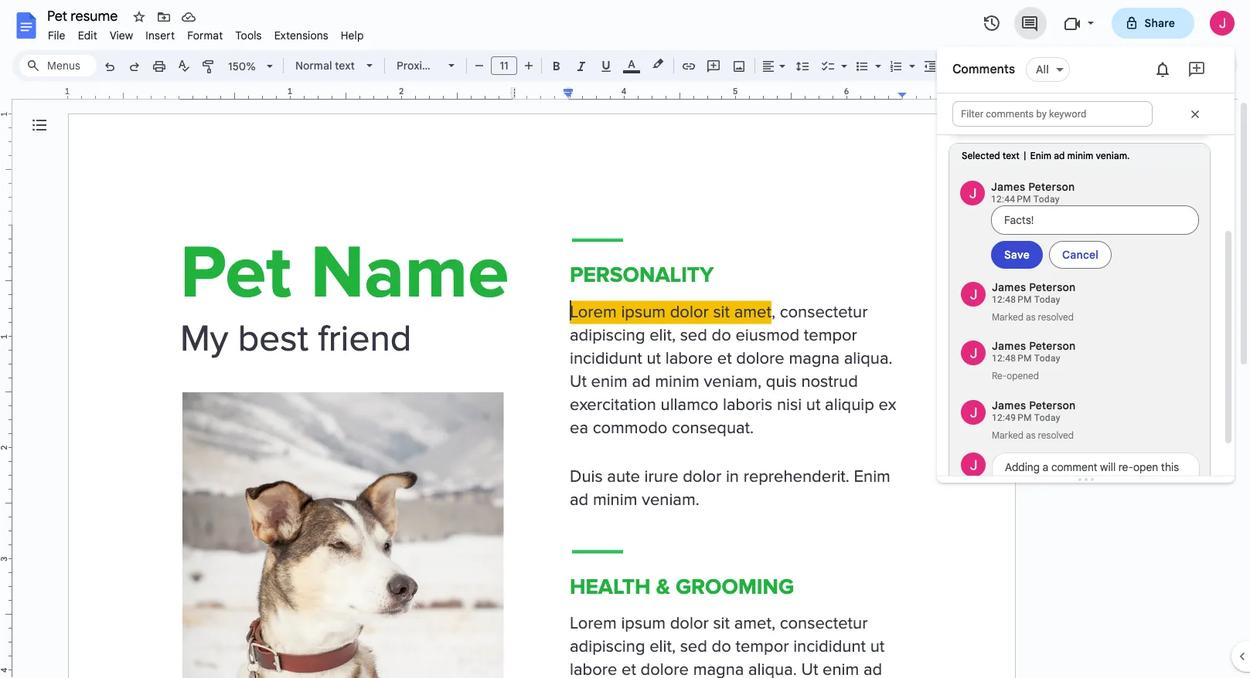 Task type: describe. For each thing, give the bounding box(es) containing it.
1 horizontal spatial 12:44 pm
[[1055, 342, 1093, 353]]

12:48 pm for james peterson 12:48 pm today marked as resolved
[[992, 294, 1032, 305]]

today inside james peterson 12:49 pm today marked as resolved
[[1035, 413, 1061, 424]]

resolved for james peterson 12:49 pm today marked as resolved
[[1038, 430, 1074, 441]]

extensions menu item
[[268, 26, 335, 45]]

peterson for james peterson image corresponding to james peterson 12:44 pm today
[[1092, 329, 1139, 343]]

today inside james peterson 12:48 pm today marked as resolved
[[1035, 294, 1061, 305]]

i
[[1025, 365, 1027, 379]]

styles list. normal text selected. option
[[295, 55, 357, 77]]

james for james peterson image for james peterson 12:49 pm today marked as resolved
[[992, 399, 1026, 413]]

james peterson 12:48 pm today re-opened
[[992, 340, 1076, 382]]

james peterson image for james peterson 12:49 pm today marked as resolved
[[961, 400, 986, 425]]

Adding a comment will re-open this discussion field
[[992, 453, 1200, 498]]

comments dialog. resolved comment. author james peterson. 3 replies. 0 new replies. list item
[[950, 144, 1210, 510]]

proxima
[[397, 59, 438, 73]]

format menu item
[[181, 26, 229, 45]]

insert image image
[[730, 55, 748, 77]]

tools
[[235, 29, 262, 43]]

edit
[[78, 29, 97, 43]]

insert menu item
[[139, 26, 181, 45]]

resolved for james peterson 12:48 pm today marked as resolved
[[1038, 311, 1074, 323]]

all
[[1036, 63, 1049, 77]]

tools menu item
[[229, 26, 268, 45]]

edit menu item
[[72, 26, 104, 45]]

|
[[1024, 150, 1027, 161]]

james peterson 12:49 pm today marked as resolved
[[992, 399, 1076, 441]]

font list. proxima nova selected. option
[[397, 55, 467, 77]]

normal
[[295, 59, 332, 73]]

james for james peterson 12:48 pm today marked as resolved james peterson image
[[992, 280, 1026, 294]]

james for james peterson image corresponding to james peterson 12:44 pm today
[[1055, 329, 1089, 343]]

james peterson 12:44 pm today inside the comments dialog. resolved comment. author james peterson. 3 replies. 0 new replies. list item
[[991, 180, 1075, 205]]

Star checkbox
[[128, 6, 150, 28]]

text color image
[[623, 55, 640, 73]]

today inside james peterson 12:48 pm today re-opened
[[1035, 354, 1061, 364]]

12:49 pm
[[992, 413, 1032, 424]]

james peterson image for james peterson 12:48 pm today marked as resolved
[[961, 282, 986, 307]]

facts!
[[1004, 213, 1034, 227]]

james peterson image
[[961, 341, 986, 366]]

today up the this!
[[1095, 342, 1122, 353]]

list inside menu bar banner
[[937, 135, 1235, 510]]

normal text
[[295, 59, 355, 73]]

selected
[[962, 150, 1000, 161]]

1 vertical spatial james peterson 12:44 pm today
[[1055, 329, 1139, 353]]

cancel button
[[1049, 241, 1112, 269]]

insert
[[146, 29, 175, 43]]

help menu item
[[335, 26, 370, 45]]

Font size field
[[491, 56, 524, 76]]

save
[[1004, 248, 1030, 262]]

re-
[[992, 371, 1007, 382]]

marked for james peterson 12:48 pm today marked as resolved
[[992, 311, 1024, 323]]

as for james peterson 12:48 pm today marked as resolved
[[1026, 311, 1036, 323]]

line & paragraph spacing image
[[794, 55, 812, 77]]

james up facts!
[[991, 180, 1026, 194]]

left margin image
[[68, 87, 183, 99]]



Task type: vqa. For each thing, say whether or not it's contained in the screenshot.
Insert menu item
yes



Task type: locate. For each thing, give the bounding box(es) containing it.
peterson inside james peterson 12:48 pm today re-opened
[[1029, 340, 1076, 354]]

marked up james peterson 12:48 pm today re-opened
[[992, 311, 1024, 323]]

menu bar containing file
[[42, 20, 370, 46]]

peterson inside james peterson 12:49 pm today marked as resolved
[[1029, 399, 1076, 413]]

Zoom text field
[[224, 56, 261, 77]]

12:48 pm down save
[[992, 294, 1032, 305]]

0 horizontal spatial 12:44 pm
[[991, 194, 1031, 205]]

resolved inside james peterson 12:48 pm today marked as resolved
[[1038, 311, 1074, 323]]

peterson for james peterson image for james peterson 12:49 pm today marked as resolved
[[1029, 399, 1076, 413]]

today right 12:49 pm
[[1035, 413, 1061, 424]]

james peterson 12:44 pm today up the this!
[[1055, 329, 1139, 353]]

james peterson 12:44 pm today up facts!
[[991, 180, 1075, 205]]

Filter comments by keyword text field
[[953, 101, 1153, 127]]

Rename text field
[[42, 6, 127, 25]]

menu bar
[[42, 20, 370, 46]]

selected text | enim ad minim veniam.
[[962, 150, 1130, 161]]

all button
[[1026, 57, 1070, 82]]

marked
[[992, 311, 1024, 323], [992, 430, 1024, 441]]

james up the i
[[992, 340, 1026, 354]]

0 horizontal spatial text
[[335, 59, 355, 73]]

share
[[1145, 16, 1175, 30]]

Comment draft text field
[[991, 205, 1199, 235]]

0 vertical spatial as
[[1026, 311, 1036, 323]]

12:44 pm up facts!
[[991, 194, 1031, 205]]

peterson
[[1029, 180, 1075, 194], [1029, 280, 1076, 294], [1092, 329, 1139, 343], [1029, 340, 1076, 354], [1029, 399, 1076, 413]]

nova
[[441, 59, 467, 73]]

marked down 12:49 pm
[[992, 430, 1024, 441]]

share button
[[1112, 8, 1195, 39]]

12:44 pm
[[991, 194, 1031, 205], [1055, 342, 1093, 353]]

james
[[991, 180, 1026, 194], [992, 280, 1026, 294], [1055, 329, 1089, 343], [992, 340, 1026, 354], [992, 399, 1026, 413]]

ad
[[1054, 150, 1065, 161]]

help
[[341, 29, 364, 43]]

12:48 pm inside james peterson 12:48 pm today re-opened
[[992, 354, 1032, 364]]

1 vertical spatial 12:44 pm
[[1055, 342, 1093, 353]]

1 horizontal spatial text
[[1003, 150, 1020, 161]]

cancel
[[1062, 248, 1099, 262]]

marked inside james peterson 12:48 pm today marked as resolved
[[992, 311, 1024, 323]]

menu bar inside menu bar banner
[[42, 20, 370, 46]]

today up facts!
[[1034, 194, 1060, 205]]

resolved
[[1038, 311, 1074, 323], [1038, 430, 1074, 441]]

12:48 pm
[[992, 294, 1032, 305], [992, 354, 1032, 364]]

12:44 pm inside the comments dialog. resolved comment. author james peterson. 3 replies. 0 new replies. list item
[[991, 194, 1031, 205]]

peterson up can't
[[1029, 340, 1076, 354]]

text
[[335, 59, 355, 73], [1003, 150, 1020, 161]]

right margin image
[[899, 87, 1014, 99]]

file
[[48, 29, 65, 43]]

veniam.
[[1096, 150, 1130, 161]]

peterson down cancel button
[[1029, 280, 1076, 294]]

highlight color image
[[650, 55, 667, 73]]

as
[[1026, 311, 1036, 323], [1026, 430, 1036, 441]]

Font size text field
[[492, 56, 517, 75]]

as up james peterson 12:48 pm today re-opened
[[1026, 311, 1036, 323]]

Zoom field
[[222, 55, 280, 78]]

1 vertical spatial marked
[[992, 430, 1024, 441]]

marked for james peterson 12:49 pm today marked as resolved
[[992, 430, 1024, 441]]

12:48 pm up the i
[[992, 354, 1032, 364]]

enim
[[1030, 150, 1052, 161]]

proxima nova
[[397, 59, 467, 73]]

james for james peterson icon
[[992, 340, 1026, 354]]

marked inside james peterson 12:49 pm today marked as resolved
[[992, 430, 1024, 441]]

1 marked from the top
[[992, 311, 1024, 323]]

james peterson 12:44 pm today
[[991, 180, 1075, 205], [1055, 329, 1139, 353]]

12:48 pm for james peterson 12:48 pm today re-opened
[[992, 354, 1032, 364]]

this!
[[1084, 365, 1106, 379]]

text for normal
[[335, 59, 355, 73]]

0 vertical spatial 12:44 pm
[[991, 194, 1031, 205]]

main toolbar
[[96, 0, 992, 600]]

2 resolved from the top
[[1038, 430, 1074, 441]]

peterson down selected text | enim ad minim veniam.
[[1029, 180, 1075, 194]]

opened
[[1007, 371, 1039, 382]]

today down save button
[[1035, 294, 1061, 305]]

text for selected
[[1003, 150, 1020, 161]]

peterson for james peterson 12:48 pm today marked as resolved james peterson image
[[1029, 280, 1076, 294]]

1 vertical spatial as
[[1026, 430, 1036, 441]]

comments application
[[0, 0, 1250, 679]]

james inside james peterson 12:48 pm today re-opened
[[992, 340, 1026, 354]]

peterson down can't
[[1029, 399, 1076, 413]]

12:44 pm up "read"
[[1055, 342, 1093, 353]]

format
[[187, 29, 223, 43]]

1 as from the top
[[1026, 311, 1036, 323]]

peterson up the this!
[[1092, 329, 1139, 343]]

as inside james peterson 12:48 pm today marked as resolved
[[1026, 311, 1036, 323]]

12:48 pm inside james peterson 12:48 pm today marked as resolved
[[992, 294, 1032, 305]]

extensions
[[274, 29, 328, 43]]

text down help
[[335, 59, 355, 73]]

i can't read this!
[[1025, 365, 1106, 379]]

james up "read"
[[1055, 329, 1089, 343]]

2 12:48 pm from the top
[[992, 354, 1032, 364]]

view
[[110, 29, 133, 43]]

save button
[[991, 241, 1043, 269]]

0 vertical spatial text
[[335, 59, 355, 73]]

2 marked from the top
[[992, 430, 1024, 441]]

Menus field
[[19, 55, 97, 77]]

text inside styles list. normal text selected. 'option'
[[335, 59, 355, 73]]

1 vertical spatial resolved
[[1038, 430, 1074, 441]]

today up can't
[[1035, 354, 1061, 364]]

resolved up james peterson 12:48 pm today re-opened
[[1038, 311, 1074, 323]]

text left |
[[1003, 150, 1020, 161]]

as down 12:49 pm
[[1026, 430, 1036, 441]]

james peterson 12:48 pm today marked as resolved
[[992, 280, 1076, 323]]

text inside the comments dialog. resolved comment. author james peterson. 3 replies. 0 new replies. list item
[[1003, 150, 1020, 161]]

comments
[[953, 62, 1015, 77]]

1 vertical spatial 12:48 pm
[[992, 354, 1032, 364]]

comment history dialogue. dialog
[[937, 46, 1235, 510]]

resolved up adding a comment will re-open this discussion field
[[1038, 430, 1074, 441]]

can't
[[1030, 365, 1056, 379]]

james peterson image for james peterson 12:44 pm today
[[1021, 328, 1045, 353]]

1 resolved from the top
[[1038, 311, 1074, 323]]

list
[[937, 135, 1235, 510], [1008, 314, 1226, 435]]

menu bar banner
[[0, 0, 1250, 679]]

resolved inside james peterson 12:49 pm today marked as resolved
[[1038, 430, 1074, 441]]

top margin image
[[0, 114, 12, 229]]

file menu item
[[42, 26, 72, 45]]

as for james peterson 12:49 pm today marked as resolved
[[1026, 430, 1036, 441]]

0 vertical spatial james peterson 12:44 pm today
[[991, 180, 1075, 205]]

1 vertical spatial text
[[1003, 150, 1020, 161]]

2 as from the top
[[1026, 430, 1036, 441]]

1 12:48 pm from the top
[[992, 294, 1032, 305]]

as inside james peterson 12:49 pm today marked as resolved
[[1026, 430, 1036, 441]]

peterson inside james peterson 12:48 pm today marked as resolved
[[1029, 280, 1076, 294]]

james inside james peterson 12:48 pm today marked as resolved
[[992, 280, 1026, 294]]

james down re-
[[992, 399, 1026, 413]]

james peterson image
[[960, 181, 985, 205], [961, 282, 986, 307], [1021, 328, 1045, 353], [961, 400, 986, 425], [961, 453, 986, 478]]

james inside james peterson 12:49 pm today marked as resolved
[[992, 399, 1026, 413]]

0 vertical spatial 12:48 pm
[[992, 294, 1032, 305]]

today
[[1034, 194, 1060, 205], [1035, 294, 1061, 305], [1095, 342, 1122, 353], [1035, 354, 1061, 364], [1035, 413, 1061, 424]]

0 vertical spatial marked
[[992, 311, 1024, 323]]

peterson for james peterson icon
[[1029, 340, 1076, 354]]

Reply field
[[1021, 394, 1214, 423]]

view menu item
[[104, 26, 139, 45]]

0 vertical spatial resolved
[[1038, 311, 1074, 323]]

james down save button
[[992, 280, 1026, 294]]

minim
[[1068, 150, 1094, 161]]

1
[[65, 86, 70, 97]]

read
[[1059, 365, 1082, 379]]



